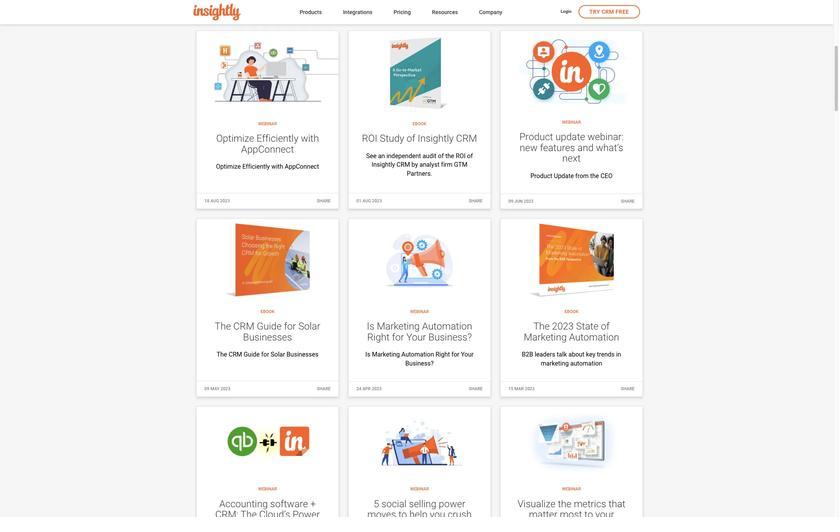 Task type: describe. For each thing, give the bounding box(es) containing it.
firm
[[441, 161, 452, 169]]

18
[[205, 199, 209, 204]]

the inside accounting software + crm: the cloud's powe
[[241, 509, 257, 518]]

2023 inside the 2023 state of marketing automation
[[552, 321, 574, 332]]

01 nov 2023
[[357, 11, 382, 16]]

in
[[616, 351, 621, 359]]

09 may 2023
[[205, 387, 230, 392]]

integrations link
[[343, 7, 372, 18]]

what's
[[596, 142, 623, 153]]

the 2023 state of marketing automation
[[524, 321, 619, 343]]

2023 for roi study of insightly crm
[[372, 199, 382, 204]]

0 vertical spatial insightly
[[418, 133, 454, 144]]

crm:
[[215, 509, 238, 518]]

share for the crm guide for solar businesses
[[317, 387, 331, 392]]

b2b leaders talk about key trends in marketing automation
[[522, 351, 621, 367]]

free
[[616, 9, 629, 15]]

09 for the crm guide for solar businesses
[[205, 387, 209, 392]]

nov for 06
[[210, 11, 219, 16]]

businesses inside the crm guide for solar businesses
[[243, 332, 292, 343]]

jun
[[514, 199, 523, 204]]

1 vertical spatial businesses
[[287, 351, 319, 359]]

roi study of insightly crm
[[362, 133, 477, 144]]

marketing inside the 2023 state of marketing automation
[[524, 332, 567, 343]]

analyst
[[420, 161, 440, 169]]

power
[[439, 499, 465, 510]]

webinar:
[[588, 131, 624, 143]]

1 vertical spatial the crm guide for solar businesses
[[217, 351, 319, 359]]

see
[[366, 152, 377, 160]]

integrations
[[343, 9, 372, 15]]

the inside the crm guide for solar businesses
[[215, 321, 231, 332]]

webinar for marketing
[[410, 309, 429, 315]]

1 vertical spatial business?
[[405, 360, 434, 367]]

products link
[[300, 7, 322, 18]]

24
[[357, 387, 361, 392]]

gtm
[[454, 161, 468, 169]]

try
[[590, 9, 600, 15]]

most
[[560, 509, 582, 518]]

aug for roi study of insightly crm
[[362, 199, 371, 204]]

0 vertical spatial the crm guide for solar businesses
[[215, 321, 320, 343]]

1 vertical spatial is marketing automation right for your business?
[[365, 351, 474, 367]]

moves
[[367, 509, 396, 518]]

update
[[556, 131, 585, 143]]

new
[[520, 142, 538, 153]]

automation inside the 2023 state of marketing automation
[[569, 332, 619, 343]]

insightly inside see an independent audit of the roi of insightly crm by analyst firm gtm partners.
[[372, 161, 395, 169]]

resources
[[432, 9, 458, 15]]

ebook for guide
[[261, 309, 274, 315]]

selling
[[409, 499, 436, 510]]

about
[[569, 351, 585, 359]]

visualize
[[518, 499, 556, 510]]

from
[[575, 172, 589, 180]]

pricing link
[[394, 7, 411, 18]]

try crm free
[[590, 9, 629, 15]]

leaders
[[535, 351, 555, 359]]

2023 for optimize efficiently with appconnect
[[220, 199, 230, 204]]

company link
[[479, 7, 502, 18]]

login link
[[561, 9, 572, 16]]

aug for optimize efficiently with appconnect
[[210, 199, 219, 204]]

0 horizontal spatial right
[[367, 332, 390, 343]]

talk
[[557, 351, 567, 359]]

1 vertical spatial with
[[271, 163, 283, 171]]

+
[[310, 499, 316, 510]]

try crm free button
[[579, 5, 640, 18]]

06
[[205, 11, 209, 16]]

0 vertical spatial business?
[[429, 332, 472, 343]]

webinar for the
[[562, 487, 581, 492]]

0 vertical spatial is marketing automation right for your business?
[[367, 321, 472, 343]]

share for optimize efficiently with appconnect
[[317, 199, 331, 204]]

09 jun 2023
[[509, 199, 534, 204]]

roi inside see an independent audit of the roi of insightly crm by analyst firm gtm partners.
[[456, 152, 466, 160]]

of up independent at top
[[407, 133, 415, 144]]

state
[[576, 321, 599, 332]]

product update webinar: new features and what's next
[[519, 131, 624, 164]]

marketing
[[541, 360, 569, 367]]

features
[[540, 142, 575, 153]]

key
[[586, 351, 595, 359]]

06 nov 2023
[[205, 11, 230, 16]]

of up gtm at the top right of page
[[467, 152, 473, 160]]

1 horizontal spatial right
[[436, 351, 450, 359]]

login
[[561, 9, 572, 14]]

24 apr 2023
[[357, 387, 382, 392]]

social
[[382, 499, 407, 510]]

for inside the crm guide for solar businesses
[[284, 321, 296, 332]]

share for product update webinar: new features and what's next
[[621, 199, 635, 204]]

01 for 01 nov 2023
[[357, 11, 361, 16]]

cloud's
[[259, 509, 290, 518]]

an
[[378, 152, 385, 160]]

2023 for is marketing automation right for your business?
[[372, 387, 382, 392]]

and
[[578, 142, 594, 153]]

software
[[270, 499, 308, 510]]

see an independent audit of the roi of insightly crm by analyst firm gtm partners.
[[366, 152, 473, 177]]

insightly logo link
[[193, 4, 287, 21]]

by
[[412, 161, 418, 169]]

apr
[[362, 387, 371, 392]]

share for the 2023 state of marketing automation
[[621, 387, 635, 392]]

to inside 5 social selling power moves to help you crus
[[399, 509, 407, 518]]

study
[[380, 133, 404, 144]]

0 vertical spatial appconnect
[[241, 144, 294, 155]]

5 social selling power moves to help you crus
[[367, 499, 472, 518]]

accounting software + crm: the cloud's powe
[[215, 499, 320, 518]]

2023 for product update webinar: new features and what's next
[[524, 199, 534, 204]]

ebook for state
[[565, 309, 579, 315]]



Task type: vqa. For each thing, say whether or not it's contained in the screenshot.
'Optimize'
yes



Task type: locate. For each thing, give the bounding box(es) containing it.
guide inside the crm guide for solar businesses
[[257, 321, 282, 332]]

1 horizontal spatial with
[[301, 133, 319, 144]]

share for roi study of insightly crm
[[469, 199, 483, 204]]

1 vertical spatial right
[[436, 351, 450, 359]]

0 horizontal spatial to
[[399, 509, 407, 518]]

business?
[[429, 332, 472, 343], [405, 360, 434, 367]]

aug
[[210, 199, 219, 204], [362, 199, 371, 204]]

webinar for update
[[562, 120, 581, 125]]

update
[[554, 172, 574, 180]]

businesses
[[243, 332, 292, 343], [287, 351, 319, 359]]

you
[[430, 509, 445, 518]]

webinar for efficiently
[[258, 121, 277, 127]]

2 horizontal spatial ebook
[[565, 309, 579, 315]]

0 vertical spatial guide
[[257, 321, 282, 332]]

1 horizontal spatial roi
[[456, 152, 466, 160]]

0 horizontal spatial your
[[406, 332, 426, 343]]

09
[[509, 199, 513, 204], [205, 387, 209, 392]]

metrics
[[574, 499, 606, 510]]

1 vertical spatial optimize
[[216, 163, 241, 171]]

1 vertical spatial the
[[590, 172, 599, 180]]

1 aug from the left
[[210, 199, 219, 204]]

insightly down an on the top
[[372, 161, 395, 169]]

0 horizontal spatial aug
[[210, 199, 219, 204]]

marketing
[[377, 321, 420, 332], [524, 332, 567, 343], [372, 351, 400, 359]]

trends
[[597, 351, 615, 359]]

insightly up audit
[[418, 133, 454, 144]]

to right most
[[585, 509, 593, 518]]

is
[[367, 321, 374, 332], [365, 351, 370, 359]]

0 vertical spatial roi
[[362, 133, 377, 144]]

product for product update from the ceo
[[531, 172, 552, 180]]

18 aug 2023
[[205, 199, 230, 204]]

nov right 06
[[210, 11, 219, 16]]

ceo
[[601, 172, 613, 180]]

1 vertical spatial optimize efficiently with appconnect
[[216, 163, 319, 171]]

insightly logo image
[[193, 4, 240, 21]]

0 vertical spatial optimize
[[216, 133, 254, 144]]

share
[[317, 11, 331, 16], [469, 11, 483, 16], [621, 11, 635, 16], [317, 199, 331, 204], [469, 199, 483, 204], [621, 199, 635, 204], [317, 387, 331, 392], [469, 387, 483, 392], [621, 387, 635, 392]]

1 vertical spatial appconnect
[[285, 163, 319, 171]]

b2b
[[522, 351, 533, 359]]

pricing
[[394, 9, 411, 15]]

0 vertical spatial optimize efficiently with appconnect
[[216, 133, 319, 155]]

0 vertical spatial right
[[367, 332, 390, 343]]

1 horizontal spatial nov
[[362, 11, 371, 16]]

01 for 01 aug 2023
[[357, 199, 361, 204]]

guide
[[257, 321, 282, 332], [244, 351, 260, 359]]

1 01 from the top
[[357, 11, 361, 16]]

1 to from the left
[[399, 509, 407, 518]]

0 vertical spatial 01
[[357, 11, 361, 16]]

resources link
[[432, 7, 458, 18]]

1 optimize efficiently with appconnect from the top
[[216, 133, 319, 155]]

0 horizontal spatial 09
[[205, 387, 209, 392]]

that
[[609, 499, 626, 510]]

1 horizontal spatial ebook
[[413, 121, 426, 127]]

0 vertical spatial product
[[519, 131, 553, 143]]

crm inside try crm free button
[[602, 9, 614, 15]]

for
[[284, 321, 296, 332], [392, 332, 404, 343], [261, 351, 269, 359], [452, 351, 459, 359]]

optimize efficiently with appconnect
[[216, 133, 319, 155], [216, 163, 319, 171]]

webinar for software
[[258, 487, 277, 492]]

2023 for the 2023 state of marketing automation
[[525, 387, 535, 392]]

independent
[[387, 152, 421, 160]]

0 vertical spatial efficiently
[[257, 133, 298, 144]]

roi up see
[[362, 133, 377, 144]]

appconnect
[[241, 144, 294, 155], [285, 163, 319, 171]]

1 vertical spatial insightly
[[372, 161, 395, 169]]

help
[[409, 509, 428, 518]]

0 horizontal spatial ebook
[[261, 309, 274, 315]]

0 vertical spatial 09
[[509, 199, 513, 204]]

1 vertical spatial solar
[[271, 351, 285, 359]]

nov left pricing link
[[362, 11, 371, 16]]

0 vertical spatial with
[[301, 133, 319, 144]]

0 horizontal spatial solar
[[271, 351, 285, 359]]

optimize
[[216, 133, 254, 144], [216, 163, 241, 171]]

product update from the ceo
[[531, 172, 613, 180]]

0 horizontal spatial the
[[445, 152, 454, 160]]

automation
[[422, 321, 472, 332], [569, 332, 619, 343], [401, 351, 434, 359]]

0 horizontal spatial nov
[[210, 11, 219, 16]]

2 optimize from the top
[[216, 163, 241, 171]]

15
[[509, 387, 513, 392]]

ebook for of
[[413, 121, 426, 127]]

roi
[[362, 133, 377, 144], [456, 152, 466, 160]]

2 horizontal spatial the
[[590, 172, 599, 180]]

ebook
[[413, 121, 426, 127], [261, 309, 274, 315], [565, 309, 579, 315]]

product for product update webinar: new features and what's next
[[519, 131, 553, 143]]

efficiently
[[257, 133, 298, 144], [242, 163, 270, 171]]

visualize the metrics that matter most to you
[[518, 499, 626, 518]]

1 vertical spatial 01
[[357, 199, 361, 204]]

1 horizontal spatial your
[[461, 351, 474, 359]]

09 left may
[[205, 387, 209, 392]]

1 horizontal spatial insightly
[[418, 133, 454, 144]]

automation
[[570, 360, 602, 367]]

crm
[[602, 9, 614, 15], [456, 133, 477, 144], [397, 161, 410, 169], [233, 321, 254, 332], [229, 351, 242, 359]]

0 vertical spatial businesses
[[243, 332, 292, 343]]

1 vertical spatial roi
[[456, 152, 466, 160]]

product
[[519, 131, 553, 143], [531, 172, 552, 180]]

15 mar 2023
[[509, 387, 535, 392]]

the inside the 2023 state of marketing automation
[[533, 321, 550, 332]]

nov for 01
[[362, 11, 371, 16]]

1 horizontal spatial aug
[[362, 199, 371, 204]]

1 vertical spatial efficiently
[[242, 163, 270, 171]]

1 vertical spatial guide
[[244, 351, 260, 359]]

with
[[301, 133, 319, 144], [271, 163, 283, 171]]

solar inside the crm guide for solar businesses
[[298, 321, 320, 332]]

1 horizontal spatial 09
[[509, 199, 513, 204]]

may
[[210, 387, 219, 392]]

right
[[367, 332, 390, 343], [436, 351, 450, 359]]

to inside visualize the metrics that matter most to you
[[585, 509, 593, 518]]

to left "help"
[[399, 509, 407, 518]]

roi up gtm at the top right of page
[[456, 152, 466, 160]]

matter
[[529, 509, 558, 518]]

the inside visualize the metrics that matter most to you
[[558, 499, 572, 510]]

0 vertical spatial the
[[445, 152, 454, 160]]

01 aug 2023
[[357, 199, 382, 204]]

5
[[374, 499, 379, 510]]

products
[[300, 9, 322, 15]]

insightly
[[418, 133, 454, 144], [372, 161, 395, 169]]

1 horizontal spatial to
[[585, 509, 593, 518]]

audit
[[423, 152, 437, 160]]

product inside 'product update webinar: new features and what's next'
[[519, 131, 553, 143]]

the up firm
[[445, 152, 454, 160]]

partners.
[[407, 170, 432, 177]]

the
[[215, 321, 231, 332], [533, 321, 550, 332], [217, 351, 227, 359], [241, 509, 257, 518]]

2 aug from the left
[[362, 199, 371, 204]]

1 vertical spatial is
[[365, 351, 370, 359]]

1 optimize from the top
[[216, 133, 254, 144]]

optimize inside the 'optimize efficiently with appconnect'
[[216, 133, 254, 144]]

0 horizontal spatial with
[[271, 163, 283, 171]]

is marketing automation right for your business?
[[367, 321, 472, 343], [365, 351, 474, 367]]

2 01 from the top
[[357, 199, 361, 204]]

of inside the 2023 state of marketing automation
[[601, 321, 610, 332]]

the right matter
[[558, 499, 572, 510]]

1 vertical spatial product
[[531, 172, 552, 180]]

the left ceo
[[590, 172, 599, 180]]

2 vertical spatial the
[[558, 499, 572, 510]]

webinar for social
[[410, 487, 429, 492]]

0 horizontal spatial roi
[[362, 133, 377, 144]]

webinar
[[562, 120, 581, 125], [258, 121, 277, 127], [410, 309, 429, 315], [258, 487, 277, 492], [410, 487, 429, 492], [562, 487, 581, 492]]

1 horizontal spatial the
[[558, 499, 572, 510]]

company
[[479, 9, 502, 15]]

2 to from the left
[[585, 509, 593, 518]]

2 optimize efficiently with appconnect from the top
[[216, 163, 319, 171]]

1 horizontal spatial solar
[[298, 321, 320, 332]]

your
[[406, 332, 426, 343], [461, 351, 474, 359]]

share for is marketing automation right for your business?
[[469, 387, 483, 392]]

1 vertical spatial 09
[[205, 387, 209, 392]]

next
[[562, 153, 581, 164]]

accounting
[[219, 499, 268, 510]]

of right state
[[601, 321, 610, 332]]

0 vertical spatial solar
[[298, 321, 320, 332]]

09 left jun
[[509, 199, 513, 204]]

the
[[445, 152, 454, 160], [590, 172, 599, 180], [558, 499, 572, 510]]

0 vertical spatial your
[[406, 332, 426, 343]]

0 horizontal spatial insightly
[[372, 161, 395, 169]]

crm inside see an independent audit of the roi of insightly crm by analyst firm gtm partners.
[[397, 161, 410, 169]]

of up firm
[[438, 152, 444, 160]]

1 vertical spatial your
[[461, 351, 474, 359]]

2023
[[220, 11, 230, 16], [372, 11, 382, 16], [220, 199, 230, 204], [372, 199, 382, 204], [524, 199, 534, 204], [552, 321, 574, 332], [221, 387, 230, 392], [372, 387, 382, 392], [525, 387, 535, 392]]

0 vertical spatial is
[[367, 321, 374, 332]]

01
[[357, 11, 361, 16], [357, 199, 361, 204]]

mar
[[514, 387, 524, 392]]

try crm free link
[[579, 5, 640, 18]]

the inside see an independent audit of the roi of insightly crm by analyst firm gtm partners.
[[445, 152, 454, 160]]

2023 for the crm guide for solar businesses
[[221, 387, 230, 392]]

09 for product update webinar: new features and what's next
[[509, 199, 513, 204]]



